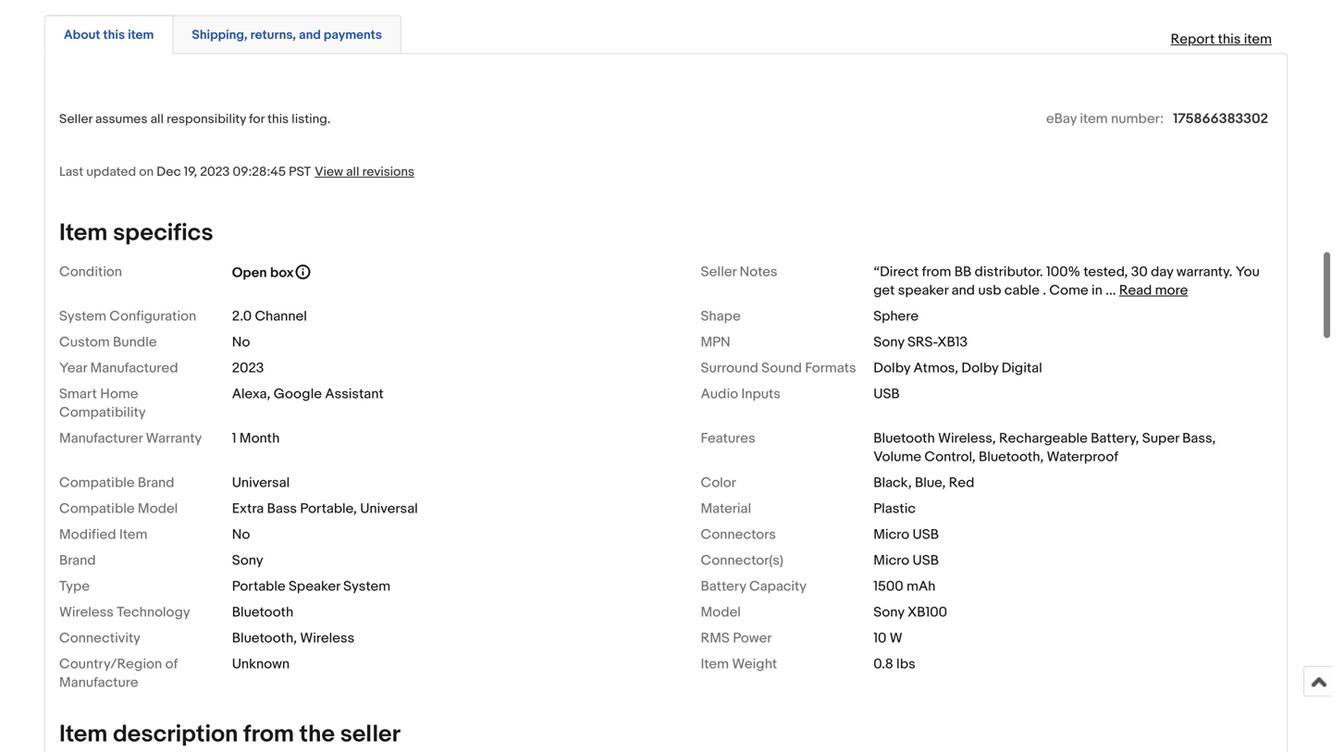 Task type: describe. For each thing, give the bounding box(es) containing it.
manufacture
[[59, 674, 138, 691]]

configuration
[[109, 308, 196, 325]]

and inside button
[[299, 27, 321, 43]]

about this item button
[[64, 26, 154, 44]]

bass
[[267, 500, 297, 517]]

plastic
[[874, 500, 916, 517]]

listing.
[[292, 112, 331, 127]]

home
[[100, 386, 138, 402]]

system configuration
[[59, 308, 196, 325]]

shipping, returns, and payments button
[[192, 26, 382, 44]]

09:28:45
[[233, 164, 286, 180]]

assistant
[[325, 386, 384, 402]]

updated
[[86, 164, 136, 180]]

tested,
[[1084, 264, 1128, 280]]

micro usb for connector(s)
[[874, 552, 939, 569]]

connectors
[[701, 526, 776, 543]]

0 vertical spatial usb
[[874, 386, 900, 402]]

sony for sony srs-xb13
[[874, 334, 905, 351]]

compatible for compatible model
[[59, 500, 135, 517]]

formats
[[805, 360, 856, 376]]

about this item
[[64, 27, 154, 43]]

0 horizontal spatial universal
[[232, 474, 290, 491]]

1 vertical spatial model
[[701, 604, 741, 621]]

item for item description from the seller
[[59, 720, 108, 749]]

2.0 channel
[[232, 308, 307, 325]]

view
[[315, 164, 343, 180]]

portable speaker system
[[232, 578, 391, 595]]

surround
[[701, 360, 758, 376]]

speaker
[[289, 578, 340, 595]]

audio
[[701, 386, 738, 402]]

dolby atmos, dolby digital
[[874, 360, 1043, 376]]

item specifics
[[59, 219, 213, 247]]

report this item
[[1171, 31, 1272, 48]]

item for report this item
[[1244, 31, 1272, 48]]

bluetooth, inside bluetooth wireless, rechargeable battery, super bass, volume control, bluetooth, waterproof
[[979, 449, 1044, 465]]

modified
[[59, 526, 116, 543]]

number:
[[1111, 111, 1164, 127]]

you
[[1236, 264, 1260, 280]]

battery,
[[1091, 430, 1139, 447]]

1 horizontal spatial item
[[1080, 111, 1108, 127]]

bundle
[[113, 334, 157, 351]]

atmos,
[[914, 360, 959, 376]]

sony for sony
[[232, 552, 263, 569]]

lbs
[[897, 656, 916, 672]]

item for item weight
[[701, 656, 729, 672]]

the
[[299, 720, 335, 749]]

dec
[[157, 164, 181, 180]]

alexa,
[[232, 386, 270, 402]]

1500
[[874, 578, 904, 595]]

this for report
[[1218, 31, 1241, 48]]

item description from the seller
[[59, 720, 401, 749]]

country/region of manufacture
[[59, 656, 178, 691]]

rechargeable
[[999, 430, 1088, 447]]

audio inputs
[[701, 386, 781, 402]]

micro usb for connectors
[[874, 526, 939, 543]]

battery
[[701, 578, 746, 595]]

item for about this item
[[128, 27, 154, 43]]

custom bundle
[[59, 334, 157, 351]]

0 horizontal spatial wireless
[[59, 604, 114, 621]]

for
[[249, 112, 265, 127]]

warranty
[[146, 430, 202, 447]]

mpn
[[701, 334, 731, 351]]

power
[[733, 630, 772, 647]]

micro for connector(s)
[[874, 552, 910, 569]]

0 horizontal spatial brand
[[59, 552, 96, 569]]

item for item specifics
[[59, 219, 108, 247]]

read
[[1119, 282, 1152, 299]]

usb for connector(s)
[[913, 552, 939, 569]]

year manufactured
[[59, 360, 178, 376]]

shape
[[701, 308, 741, 325]]

revisions
[[362, 164, 415, 180]]

0 horizontal spatial all
[[150, 112, 164, 127]]

super
[[1142, 430, 1180, 447]]

wireless technology
[[59, 604, 190, 621]]

custom
[[59, 334, 110, 351]]

1 horizontal spatial brand
[[138, 474, 174, 491]]

day
[[1151, 264, 1174, 280]]

on
[[139, 164, 154, 180]]

warranty.
[[1177, 264, 1233, 280]]

"direct
[[874, 264, 919, 280]]

view all revisions link
[[311, 164, 415, 180]]

connectivity
[[59, 630, 141, 647]]

usb
[[978, 282, 1002, 299]]

notes
[[740, 264, 778, 280]]

read more
[[1119, 282, 1188, 299]]

responsibility
[[167, 112, 246, 127]]

month
[[240, 430, 280, 447]]

1 month
[[232, 430, 280, 447]]

seller for seller assumes all responsibility for this listing.
[[59, 112, 92, 127]]

mah
[[907, 578, 936, 595]]

srs-
[[908, 334, 937, 351]]

1 vertical spatial wireless
[[300, 630, 355, 647]]

.
[[1043, 282, 1046, 299]]

1500 mah
[[874, 578, 936, 595]]

1 vertical spatial 2023
[[232, 360, 264, 376]]

175866383302
[[1173, 111, 1269, 127]]

seller notes
[[701, 264, 778, 280]]

no for custom bundle
[[232, 334, 250, 351]]

get
[[874, 282, 895, 299]]



Task type: vqa. For each thing, say whether or not it's contained in the screenshot.


Task type: locate. For each thing, give the bounding box(es) containing it.
and
[[299, 27, 321, 43], [952, 282, 975, 299]]

unknown
[[232, 656, 290, 672]]

1 horizontal spatial system
[[343, 578, 391, 595]]

compatible model
[[59, 500, 178, 517]]

0 vertical spatial universal
[[232, 474, 290, 491]]

seller
[[59, 112, 92, 127], [701, 264, 737, 280]]

seller for seller notes
[[701, 264, 737, 280]]

0 vertical spatial compatible
[[59, 474, 135, 491]]

seller left assumes
[[59, 112, 92, 127]]

2 horizontal spatial item
[[1244, 31, 1272, 48]]

model down compatible brand
[[138, 500, 178, 517]]

pst
[[289, 164, 311, 180]]

0 vertical spatial micro usb
[[874, 526, 939, 543]]

brand
[[138, 474, 174, 491], [59, 552, 96, 569]]

open
[[232, 264, 267, 281]]

bluetooth down portable
[[232, 604, 294, 621]]

micro for connectors
[[874, 526, 910, 543]]

bluetooth, up unknown
[[232, 630, 297, 647]]

manufactured
[[90, 360, 178, 376]]

1 vertical spatial from
[[243, 720, 294, 749]]

micro usb up 1500 mah
[[874, 552, 939, 569]]

usb up mah
[[913, 552, 939, 569]]

system
[[59, 308, 106, 325], [343, 578, 391, 595]]

and down bb
[[952, 282, 975, 299]]

0 horizontal spatial item
[[128, 27, 154, 43]]

0 vertical spatial wireless
[[59, 604, 114, 621]]

1 no from the top
[[232, 334, 250, 351]]

0 vertical spatial all
[[150, 112, 164, 127]]

...
[[1106, 282, 1116, 299]]

1 horizontal spatial all
[[346, 164, 359, 180]]

item
[[128, 27, 154, 43], [1244, 31, 1272, 48], [1080, 111, 1108, 127]]

0 horizontal spatial model
[[138, 500, 178, 517]]

usb down 'plastic'
[[913, 526, 939, 543]]

universal right "portable,"
[[360, 500, 418, 517]]

bass,
[[1183, 430, 1216, 447]]

system up custom in the left of the page
[[59, 308, 106, 325]]

w
[[890, 630, 903, 647]]

1 vertical spatial seller
[[701, 264, 737, 280]]

1 horizontal spatial from
[[922, 264, 951, 280]]

bluetooth,
[[979, 449, 1044, 465], [232, 630, 297, 647]]

1 dolby from the left
[[874, 360, 911, 376]]

seller left notes
[[701, 264, 737, 280]]

shipping, returns, and payments
[[192, 27, 382, 43]]

alexa, google assistant
[[232, 386, 384, 402]]

10 w
[[874, 630, 903, 647]]

1 vertical spatial sony
[[232, 552, 263, 569]]

sony for sony xb100
[[874, 604, 905, 621]]

2 micro from the top
[[874, 552, 910, 569]]

0 vertical spatial micro
[[874, 526, 910, 543]]

item down compatible model
[[119, 526, 148, 543]]

this for about
[[103, 27, 125, 43]]

0 vertical spatial from
[[922, 264, 951, 280]]

item down rms
[[701, 656, 729, 672]]

no for modified item
[[232, 526, 250, 543]]

0 vertical spatial sony
[[874, 334, 905, 351]]

distributor.
[[975, 264, 1043, 280]]

0 horizontal spatial bluetooth,
[[232, 630, 297, 647]]

0 vertical spatial 2023
[[200, 164, 230, 180]]

weight
[[732, 656, 777, 672]]

red
[[949, 474, 975, 491]]

no down 'extra'
[[232, 526, 250, 543]]

1 vertical spatial all
[[346, 164, 359, 180]]

cable
[[1005, 282, 1040, 299]]

2023 right 19,
[[200, 164, 230, 180]]

0.8
[[874, 656, 893, 672]]

volume
[[874, 449, 922, 465]]

item
[[59, 219, 108, 247], [119, 526, 148, 543], [701, 656, 729, 672], [59, 720, 108, 749]]

2 dolby from the left
[[962, 360, 999, 376]]

compatible
[[59, 474, 135, 491], [59, 500, 135, 517]]

1 vertical spatial micro usb
[[874, 552, 939, 569]]

1 vertical spatial usb
[[913, 526, 939, 543]]

sony down sphere
[[874, 334, 905, 351]]

dolby down "xb13" at the right
[[962, 360, 999, 376]]

surround sound formats
[[701, 360, 856, 376]]

year
[[59, 360, 87, 376]]

1 horizontal spatial bluetooth
[[874, 430, 935, 447]]

usb for connectors
[[913, 526, 939, 543]]

report
[[1171, 31, 1215, 48]]

1 vertical spatial no
[[232, 526, 250, 543]]

1 micro from the top
[[874, 526, 910, 543]]

1 horizontal spatial seller
[[701, 264, 737, 280]]

0 horizontal spatial dolby
[[874, 360, 911, 376]]

0 vertical spatial bluetooth,
[[979, 449, 1044, 465]]

1 vertical spatial and
[[952, 282, 975, 299]]

bluetooth, wireless
[[232, 630, 355, 647]]

condition
[[59, 264, 122, 280]]

2 vertical spatial usb
[[913, 552, 939, 569]]

this right report
[[1218, 31, 1241, 48]]

of
[[165, 656, 178, 672]]

tab list containing about this item
[[44, 12, 1288, 54]]

extra bass portable, universal
[[232, 500, 418, 517]]

all right view
[[346, 164, 359, 180]]

wireless down speaker
[[300, 630, 355, 647]]

bluetooth for bluetooth wireless, rechargeable battery, super bass, volume control, bluetooth, waterproof
[[874, 430, 935, 447]]

read more button
[[1119, 282, 1188, 299]]

seller
[[340, 720, 401, 749]]

black,
[[874, 474, 912, 491]]

2 micro usb from the top
[[874, 552, 939, 569]]

1 vertical spatial micro
[[874, 552, 910, 569]]

bluetooth inside bluetooth wireless, rechargeable battery, super bass, volume control, bluetooth, waterproof
[[874, 430, 935, 447]]

2 vertical spatial sony
[[874, 604, 905, 621]]

1 vertical spatial universal
[[360, 500, 418, 517]]

from left the
[[243, 720, 294, 749]]

payments
[[324, 27, 382, 43]]

0 horizontal spatial seller
[[59, 112, 92, 127]]

and right the "returns," at the left top of page
[[299, 27, 321, 43]]

open box
[[232, 264, 294, 281]]

item right about
[[128, 27, 154, 43]]

micro down 'plastic'
[[874, 526, 910, 543]]

usb down sony srs-xb13
[[874, 386, 900, 402]]

10
[[874, 630, 887, 647]]

material
[[701, 500, 751, 517]]

all right assumes
[[150, 112, 164, 127]]

bluetooth, down rechargeable
[[979, 449, 1044, 465]]

0 horizontal spatial 2023
[[200, 164, 230, 180]]

1 vertical spatial bluetooth,
[[232, 630, 297, 647]]

0 vertical spatial system
[[59, 308, 106, 325]]

1 compatible from the top
[[59, 474, 135, 491]]

box
[[270, 264, 294, 281]]

and inside the "direct from bb distributor. 100% tested, 30 day warranty. you get speaker and usb cable . come in ...
[[952, 282, 975, 299]]

from inside the "direct from bb distributor. 100% tested, 30 day warranty. you get speaker and usb cable . come in ...
[[922, 264, 951, 280]]

1 horizontal spatial universal
[[360, 500, 418, 517]]

1 horizontal spatial model
[[701, 604, 741, 621]]

control,
[[925, 449, 976, 465]]

0 horizontal spatial bluetooth
[[232, 604, 294, 621]]

compatible brand
[[59, 474, 174, 491]]

0 vertical spatial bluetooth
[[874, 430, 935, 447]]

2 horizontal spatial this
[[1218, 31, 1241, 48]]

compatibility
[[59, 404, 146, 421]]

1 horizontal spatial wireless
[[300, 630, 355, 647]]

country/region
[[59, 656, 162, 672]]

1 vertical spatial bluetooth
[[232, 604, 294, 621]]

more
[[1155, 282, 1188, 299]]

come
[[1050, 282, 1089, 299]]

returns,
[[250, 27, 296, 43]]

0 horizontal spatial this
[[103, 27, 125, 43]]

1 horizontal spatial bluetooth,
[[979, 449, 1044, 465]]

compatible up compatible model
[[59, 474, 135, 491]]

micro usb down 'plastic'
[[874, 526, 939, 543]]

1 horizontal spatial dolby
[[962, 360, 999, 376]]

1 micro usb from the top
[[874, 526, 939, 543]]

bluetooth up the volume
[[874, 430, 935, 447]]

google
[[274, 386, 322, 402]]

1 vertical spatial system
[[343, 578, 391, 595]]

connector(s)
[[701, 552, 784, 569]]

compatible up modified item
[[59, 500, 135, 517]]

about
[[64, 27, 100, 43]]

tab list
[[44, 12, 1288, 54]]

system right speaker
[[343, 578, 391, 595]]

item right report
[[1244, 31, 1272, 48]]

wireless down type
[[59, 604, 114, 621]]

last updated on dec 19, 2023 09:28:45 pst view all revisions
[[59, 164, 415, 180]]

waterproof
[[1047, 449, 1119, 465]]

this right about
[[103, 27, 125, 43]]

2 no from the top
[[232, 526, 250, 543]]

battery capacity
[[701, 578, 807, 595]]

1 horizontal spatial 2023
[[232, 360, 264, 376]]

type
[[59, 578, 90, 595]]

brand up type
[[59, 552, 96, 569]]

universal
[[232, 474, 290, 491], [360, 500, 418, 517]]

sony down 1500
[[874, 604, 905, 621]]

micro up 1500
[[874, 552, 910, 569]]

0 vertical spatial no
[[232, 334, 250, 351]]

portable,
[[300, 500, 357, 517]]

bluetooth for bluetooth
[[232, 604, 294, 621]]

1 vertical spatial compatible
[[59, 500, 135, 517]]

from
[[922, 264, 951, 280], [243, 720, 294, 749]]

from up the speaker
[[922, 264, 951, 280]]

2 compatible from the top
[[59, 500, 135, 517]]

rms power
[[701, 630, 772, 647]]

this inside button
[[103, 27, 125, 43]]

0 vertical spatial seller
[[59, 112, 92, 127]]

item down manufacture
[[59, 720, 108, 749]]

1 horizontal spatial this
[[267, 112, 289, 127]]

1 horizontal spatial and
[[952, 282, 975, 299]]

in
[[1092, 282, 1103, 299]]

dolby down sony srs-xb13
[[874, 360, 911, 376]]

universal up 'extra'
[[232, 474, 290, 491]]

shipping,
[[192, 27, 248, 43]]

0 vertical spatial and
[[299, 27, 321, 43]]

last
[[59, 164, 83, 180]]

0 horizontal spatial system
[[59, 308, 106, 325]]

2023 up alexa, at the bottom left of the page
[[232, 360, 264, 376]]

0 vertical spatial brand
[[138, 474, 174, 491]]

0 vertical spatial model
[[138, 500, 178, 517]]

30
[[1131, 264, 1148, 280]]

item right "ebay"
[[1080, 111, 1108, 127]]

0 horizontal spatial and
[[299, 27, 321, 43]]

1 vertical spatial brand
[[59, 552, 96, 569]]

brand up compatible model
[[138, 474, 174, 491]]

sony up portable
[[232, 552, 263, 569]]

item inside button
[[128, 27, 154, 43]]

compatible for compatible brand
[[59, 474, 135, 491]]

item up condition
[[59, 219, 108, 247]]

model down battery
[[701, 604, 741, 621]]

color
[[701, 474, 736, 491]]

0 horizontal spatial from
[[243, 720, 294, 749]]

this right the for
[[267, 112, 289, 127]]

no down 2.0
[[232, 334, 250, 351]]

smart
[[59, 386, 97, 402]]

ebay item number: 175866383302
[[1046, 111, 1269, 127]]



